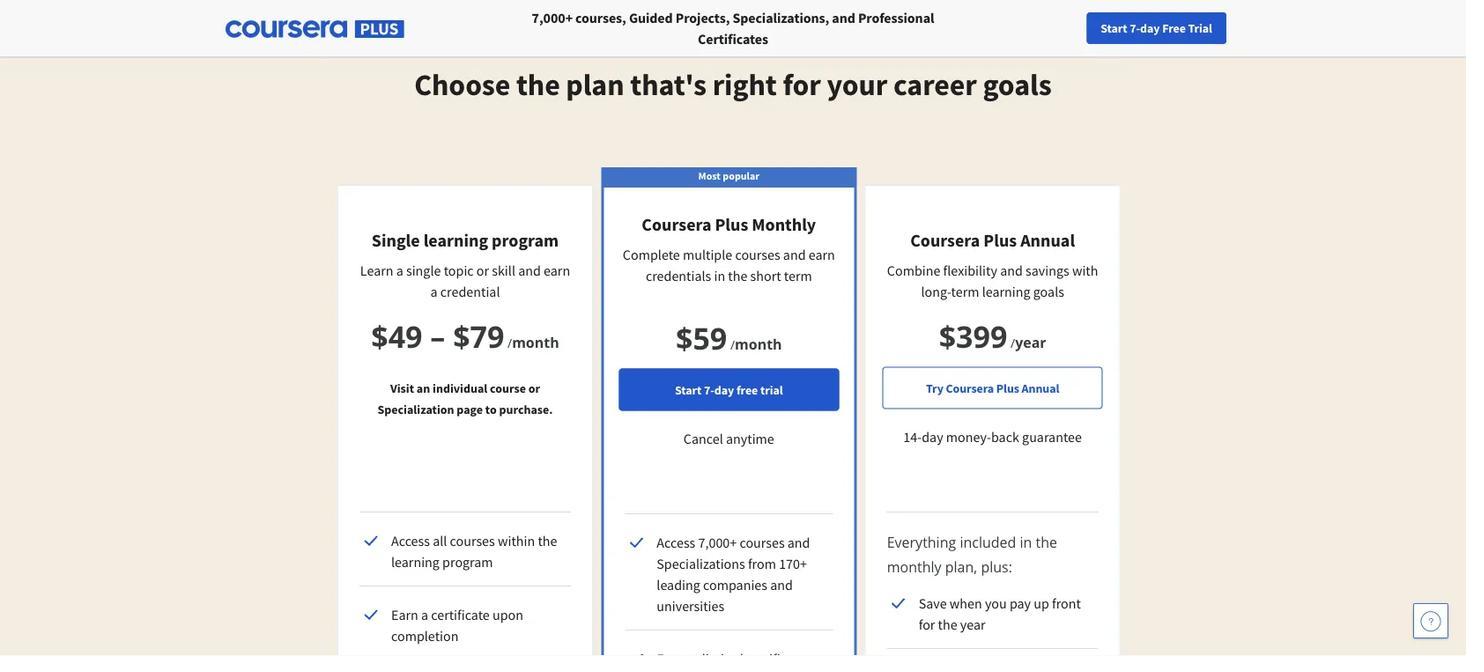 Task type: describe. For each thing, give the bounding box(es) containing it.
guarantee
[[1023, 429, 1082, 446]]

to
[[486, 401, 497, 417]]

–
[[430, 316, 445, 357]]

monthly
[[752, 214, 816, 236]]

and inside 7,000+ courses, guided projects, specializations, and professional certificates
[[832, 9, 856, 26]]

choose the plan that's right for your career goals
[[415, 66, 1052, 104]]

single
[[372, 230, 420, 252]]

start 7-day free trial
[[1101, 20, 1213, 36]]

earn
[[391, 606, 419, 624]]

skill
[[492, 262, 516, 279]]

earn inside learn a single topic or skill and earn a credential
[[544, 262, 570, 279]]

credentials
[[646, 267, 712, 285]]

and down 170+
[[771, 576, 793, 594]]

$399
[[939, 316, 1008, 357]]

courses,
[[576, 9, 627, 26]]

most
[[699, 169, 721, 182]]

start 7-day free trial
[[675, 382, 783, 398]]

coursera for coursera plus monthly
[[642, 214, 712, 236]]

choose
[[415, 66, 511, 104]]

in inside complete multiple courses and earn credentials in the short term
[[714, 267, 726, 285]]

courses for 7,000+
[[740, 534, 785, 552]]

1 vertical spatial your
[[827, 66, 888, 104]]

flexibility
[[944, 262, 998, 279]]

plan,
[[946, 558, 978, 577]]

front
[[1052, 595, 1081, 613]]

or for course
[[529, 380, 540, 396]]

companies
[[703, 576, 768, 594]]

included
[[960, 533, 1017, 552]]

$59 / month
[[676, 317, 782, 358]]

/ for $59
[[731, 336, 735, 353]]

savings
[[1026, 262, 1070, 279]]

start 7-day free trial button
[[1087, 12, 1227, 44]]

month inside $49 – $79 / month
[[512, 333, 559, 352]]

trial
[[761, 382, 783, 398]]

professional
[[858, 9, 935, 26]]

a for certificate
[[421, 606, 428, 624]]

multiple
[[683, 246, 733, 264]]

0 vertical spatial for
[[783, 66, 821, 104]]

learning inside access all courses within the learning program
[[391, 554, 440, 571]]

$49 – $79 / month
[[371, 316, 559, 357]]

short
[[751, 267, 782, 285]]

new
[[1142, 20, 1165, 36]]

the inside complete multiple courses and earn credentials in the short term
[[728, 267, 748, 285]]

up
[[1034, 595, 1050, 613]]

term inside complete multiple courses and earn credentials in the short term
[[784, 267, 812, 285]]

$79
[[453, 316, 505, 357]]

an
[[417, 380, 430, 396]]

your inside the find your new career link
[[1116, 20, 1139, 36]]

start for start 7-day free trial
[[1101, 20, 1128, 36]]

save  when you pay up front for the year
[[919, 595, 1081, 634]]

170+
[[779, 555, 807, 573]]

coursera plus image
[[226, 20, 405, 38]]

courses for multiple
[[736, 246, 781, 264]]

14-
[[904, 429, 922, 446]]

access for access all courses within the learning program
[[391, 532, 430, 550]]

certificate
[[431, 606, 490, 624]]

that's
[[630, 66, 707, 104]]

and inside complete multiple courses and earn credentials in the short term
[[783, 246, 806, 264]]

$59
[[676, 317, 727, 358]]

try coursera plus annual
[[926, 380, 1060, 396]]

popular
[[723, 169, 760, 182]]

the left plan
[[516, 66, 560, 104]]

the inside access all courses within the learning program
[[538, 532, 557, 550]]

day for free
[[715, 382, 734, 398]]

complete
[[623, 246, 680, 264]]

universities
[[657, 598, 725, 615]]

completion
[[391, 628, 459, 645]]

$399 / year
[[939, 316, 1047, 357]]

complete multiple courses and earn credentials in the short term
[[623, 246, 835, 285]]

try coursera plus annual button
[[883, 367, 1103, 409]]

show notifications image
[[1229, 22, 1250, 43]]

course
[[490, 380, 526, 396]]

combine
[[887, 262, 941, 279]]

purchase.
[[499, 401, 553, 417]]

find your new career
[[1091, 20, 1201, 36]]

visit
[[390, 380, 414, 396]]

plan
[[566, 66, 625, 104]]

within
[[498, 532, 535, 550]]

learn
[[360, 262, 394, 279]]

coursera inside button
[[946, 380, 994, 396]]

0 vertical spatial learning
[[424, 230, 488, 252]]

start for start 7-day free trial
[[675, 382, 702, 398]]

learn a single topic or skill and earn a credential
[[360, 262, 570, 301]]

start 7-day free trial button
[[619, 369, 839, 411]]

and inside learn a single topic or skill and earn a credential
[[518, 262, 541, 279]]

individual
[[433, 380, 488, 396]]

you
[[985, 595, 1007, 613]]

try
[[926, 380, 944, 396]]

cancel
[[684, 431, 723, 448]]

year inside $399 / year
[[1016, 333, 1047, 352]]

projects,
[[676, 9, 730, 26]]

the inside everything included in the monthly plan, plus:
[[1036, 533, 1058, 552]]

/ for $399
[[1011, 335, 1016, 351]]

coursera plus annual
[[911, 230, 1075, 252]]

or for topic
[[477, 262, 489, 279]]

7,000+ courses, guided projects, specializations, and professional certificates
[[532, 9, 935, 48]]

$49
[[371, 316, 423, 357]]

earn a certificate upon completion
[[391, 606, 524, 645]]

7,000+ inside 7,000+ courses, guided projects, specializations, and professional certificates
[[532, 9, 573, 26]]

anytime
[[726, 431, 775, 448]]

back
[[992, 429, 1020, 446]]



Task type: locate. For each thing, give the bounding box(es) containing it.
1 vertical spatial start
[[675, 382, 702, 398]]

access up specializations
[[657, 534, 696, 552]]

money-
[[947, 429, 992, 446]]

and inside combine flexibility and savings with long-term learning goals
[[1001, 262, 1023, 279]]

7- left free on the right bottom
[[704, 382, 715, 398]]

annual up "savings"
[[1021, 230, 1075, 252]]

earn inside complete multiple courses and earn credentials in the short term
[[809, 246, 835, 264]]

1 vertical spatial 7-
[[704, 382, 715, 398]]

0 horizontal spatial start
[[675, 382, 702, 398]]

plus inside button
[[997, 380, 1020, 396]]

goals
[[983, 66, 1052, 104], [1034, 283, 1065, 301]]

monthly
[[887, 558, 942, 577]]

1 horizontal spatial a
[[421, 606, 428, 624]]

1 horizontal spatial /
[[731, 336, 735, 353]]

upon
[[493, 606, 524, 624]]

term right short
[[784, 267, 812, 285]]

find
[[1091, 20, 1114, 36]]

and down coursera plus annual
[[1001, 262, 1023, 279]]

earn down monthly
[[809, 246, 835, 264]]

0 vertical spatial goals
[[983, 66, 1052, 104]]

/ right $399
[[1011, 335, 1016, 351]]

0 horizontal spatial term
[[784, 267, 812, 285]]

7- inside start 7-day free trial button
[[1130, 20, 1141, 36]]

access inside access 7,000+ courses and specializations from 170+ leading companies and universities
[[657, 534, 696, 552]]

1 horizontal spatial year
[[1016, 333, 1047, 352]]

and right "skill"
[[518, 262, 541, 279]]

0 vertical spatial year
[[1016, 333, 1047, 352]]

annual
[[1021, 230, 1075, 252], [1022, 380, 1060, 396]]

start left new
[[1101, 20, 1128, 36]]

2 horizontal spatial day
[[1141, 20, 1160, 36]]

7- for free
[[1130, 20, 1141, 36]]

earn
[[809, 246, 835, 264], [544, 262, 570, 279]]

courses right all
[[450, 532, 495, 550]]

most popular
[[699, 169, 760, 182]]

1 horizontal spatial your
[[1116, 20, 1139, 36]]

in right included
[[1020, 533, 1032, 552]]

access left all
[[391, 532, 430, 550]]

cancel anytime
[[684, 431, 775, 448]]

1 horizontal spatial 7-
[[1130, 20, 1141, 36]]

the right included
[[1036, 533, 1058, 552]]

/ inside $59 / month
[[731, 336, 735, 353]]

1 horizontal spatial for
[[919, 616, 936, 634]]

/ inside $399 / year
[[1011, 335, 1016, 351]]

for inside save  when you pay up front for the year
[[919, 616, 936, 634]]

program up "skill"
[[492, 230, 559, 252]]

0 vertical spatial a
[[396, 262, 404, 279]]

0 horizontal spatial /
[[508, 335, 512, 351]]

annual up guarantee
[[1022, 380, 1060, 396]]

0 horizontal spatial in
[[714, 267, 726, 285]]

year down when at the right of page
[[961, 616, 986, 634]]

the left short
[[728, 267, 748, 285]]

7,000+ left courses,
[[532, 9, 573, 26]]

in down multiple
[[714, 267, 726, 285]]

specializations,
[[733, 9, 830, 26]]

day for free
[[1141, 20, 1160, 36]]

specialization
[[378, 401, 454, 417]]

learning down all
[[391, 554, 440, 571]]

0 horizontal spatial 7-
[[704, 382, 715, 398]]

plus up multiple
[[715, 214, 749, 236]]

right
[[713, 66, 777, 104]]

and
[[832, 9, 856, 26], [783, 246, 806, 264], [518, 262, 541, 279], [1001, 262, 1023, 279], [788, 534, 810, 552], [771, 576, 793, 594]]

guided
[[629, 9, 673, 26]]

1 horizontal spatial access
[[657, 534, 696, 552]]

pay
[[1010, 595, 1031, 613]]

free
[[1163, 20, 1186, 36]]

from
[[748, 555, 777, 573]]

the down save
[[938, 616, 958, 634]]

1 vertical spatial annual
[[1022, 380, 1060, 396]]

plus for monthly
[[715, 214, 749, 236]]

0 vertical spatial start
[[1101, 20, 1128, 36]]

for right the right
[[783, 66, 821, 104]]

coursera
[[642, 214, 712, 236], [911, 230, 980, 252], [946, 380, 994, 396]]

courses for all
[[450, 532, 495, 550]]

courses up short
[[736, 246, 781, 264]]

1 vertical spatial a
[[431, 283, 438, 301]]

plus for annual
[[984, 230, 1017, 252]]

0 horizontal spatial a
[[396, 262, 404, 279]]

1 horizontal spatial start
[[1101, 20, 1128, 36]]

1 horizontal spatial or
[[529, 380, 540, 396]]

1 vertical spatial day
[[715, 382, 734, 398]]

program
[[492, 230, 559, 252], [443, 554, 493, 571]]

your right find at top
[[1116, 20, 1139, 36]]

courses up from
[[740, 534, 785, 552]]

2 horizontal spatial a
[[431, 283, 438, 301]]

coursera right try
[[946, 380, 994, 396]]

topic
[[444, 262, 474, 279]]

or up purchase.
[[529, 380, 540, 396]]

access for access 7,000+ courses and specializations from 170+ leading companies and universities
[[657, 534, 696, 552]]

0 vertical spatial 7-
[[1130, 20, 1141, 36]]

goals inside combine flexibility and savings with long-term learning goals
[[1034, 283, 1065, 301]]

0 horizontal spatial your
[[827, 66, 888, 104]]

coursera for coursera plus annual
[[911, 230, 980, 252]]

0 vertical spatial program
[[492, 230, 559, 252]]

month
[[512, 333, 559, 352], [735, 335, 782, 353]]

1 vertical spatial goals
[[1034, 283, 1065, 301]]

0 vertical spatial your
[[1116, 20, 1139, 36]]

term inside combine flexibility and savings with long-term learning goals
[[952, 283, 980, 301]]

and up 170+
[[788, 534, 810, 552]]

1 horizontal spatial earn
[[809, 246, 835, 264]]

goals right 'career'
[[983, 66, 1052, 104]]

term down "flexibility"
[[952, 283, 980, 301]]

the inside save  when you pay up front for the year
[[938, 616, 958, 634]]

1 vertical spatial program
[[443, 554, 493, 571]]

program inside access all courses within the learning program
[[443, 554, 493, 571]]

1 vertical spatial in
[[1020, 533, 1032, 552]]

/ right the '$59'
[[731, 336, 735, 353]]

or inside visit an individual course or specialization page to purchase.
[[529, 380, 540, 396]]

free
[[737, 382, 758, 398]]

1 vertical spatial year
[[961, 616, 986, 634]]

access 7,000+ courses and specializations from 170+ leading companies and universities
[[657, 534, 810, 615]]

0 horizontal spatial day
[[715, 382, 734, 398]]

leading
[[657, 576, 701, 594]]

in inside everything included in the monthly plan, plus:
[[1020, 533, 1032, 552]]

courses
[[736, 246, 781, 264], [450, 532, 495, 550], [740, 534, 785, 552]]

career
[[1167, 20, 1201, 36]]

0 horizontal spatial 7,000+
[[532, 9, 573, 26]]

plus up back
[[997, 380, 1020, 396]]

a right earn
[[421, 606, 428, 624]]

start up cancel on the left bottom of page
[[675, 382, 702, 398]]

0 vertical spatial day
[[1141, 20, 1160, 36]]

with
[[1073, 262, 1099, 279]]

a down single
[[431, 283, 438, 301]]

annual inside button
[[1022, 380, 1060, 396]]

program down all
[[443, 554, 493, 571]]

1 horizontal spatial in
[[1020, 533, 1032, 552]]

1 vertical spatial or
[[529, 380, 540, 396]]

learning up topic
[[424, 230, 488, 252]]

trial
[[1189, 20, 1213, 36]]

access inside access all courses within the learning program
[[391, 532, 430, 550]]

month up free on the right bottom
[[735, 335, 782, 353]]

2 horizontal spatial /
[[1011, 335, 1016, 351]]

term
[[784, 267, 812, 285], [952, 283, 980, 301]]

goals down "savings"
[[1034, 283, 1065, 301]]

coursera plus monthly
[[642, 214, 816, 236]]

1 vertical spatial 7,000+
[[699, 534, 737, 552]]

0 vertical spatial annual
[[1021, 230, 1075, 252]]

a right learn
[[396, 262, 404, 279]]

0 vertical spatial or
[[477, 262, 489, 279]]

page
[[457, 401, 483, 417]]

start
[[1101, 20, 1128, 36], [675, 382, 702, 398]]

0 horizontal spatial for
[[783, 66, 821, 104]]

specializations
[[657, 555, 745, 573]]

month up course
[[512, 333, 559, 352]]

single learning program
[[372, 230, 559, 252]]

all
[[433, 532, 447, 550]]

7- for free
[[704, 382, 715, 398]]

or
[[477, 262, 489, 279], [529, 380, 540, 396]]

everything
[[887, 533, 957, 552]]

coursera up the complete
[[642, 214, 712, 236]]

1 horizontal spatial month
[[735, 335, 782, 353]]

courses inside access 7,000+ courses and specializations from 170+ leading companies and universities
[[740, 534, 785, 552]]

7- left new
[[1130, 20, 1141, 36]]

1 horizontal spatial 7,000+
[[699, 534, 737, 552]]

year inside save  when you pay up front for the year
[[961, 616, 986, 634]]

2 vertical spatial a
[[421, 606, 428, 624]]

certificates
[[698, 30, 769, 48]]

and down monthly
[[783, 246, 806, 264]]

7- inside start 7-day free trial button
[[704, 382, 715, 398]]

or inside learn a single topic or skill and earn a credential
[[477, 262, 489, 279]]

courses inside complete multiple courses and earn credentials in the short term
[[736, 246, 781, 264]]

and left professional
[[832, 9, 856, 26]]

learning inside combine flexibility and savings with long-term learning goals
[[983, 283, 1031, 301]]

everything included in the monthly plan, plus:
[[887, 533, 1058, 577]]

month inside $59 / month
[[735, 335, 782, 353]]

learning down "flexibility"
[[983, 283, 1031, 301]]

goals for career
[[983, 66, 1052, 104]]

access
[[391, 532, 430, 550], [657, 534, 696, 552]]

2 vertical spatial day
[[922, 429, 944, 446]]

0 vertical spatial in
[[714, 267, 726, 285]]

when
[[950, 595, 983, 613]]

year right $399
[[1016, 333, 1047, 352]]

save
[[919, 595, 947, 613]]

None search field
[[242, 11, 665, 46]]

0 horizontal spatial earn
[[544, 262, 570, 279]]

7,000+ inside access 7,000+ courses and specializations from 170+ leading companies and universities
[[699, 534, 737, 552]]

1 vertical spatial for
[[919, 616, 936, 634]]

/ right $79
[[508, 335, 512, 351]]

or left "skill"
[[477, 262, 489, 279]]

access all courses within the learning program
[[391, 532, 557, 571]]

a
[[396, 262, 404, 279], [431, 283, 438, 301], [421, 606, 428, 624]]

7,000+
[[532, 9, 573, 26], [699, 534, 737, 552]]

/ inside $49 – $79 / month
[[508, 335, 512, 351]]

year
[[1016, 333, 1047, 352], [961, 616, 986, 634]]

1 horizontal spatial day
[[922, 429, 944, 446]]

courses inside access all courses within the learning program
[[450, 532, 495, 550]]

2 vertical spatial learning
[[391, 554, 440, 571]]

1 horizontal spatial term
[[952, 283, 980, 301]]

0 vertical spatial 7,000+
[[532, 9, 573, 26]]

a for single
[[396, 262, 404, 279]]

for down save
[[919, 616, 936, 634]]

earn right "skill"
[[544, 262, 570, 279]]

a inside earn a certificate upon completion
[[421, 606, 428, 624]]

visit an individual course or specialization page to purchase.
[[378, 380, 553, 417]]

the right within
[[538, 532, 557, 550]]

long-
[[921, 283, 952, 301]]

combine flexibility and savings with long-term learning goals
[[887, 262, 1099, 301]]

career
[[894, 66, 977, 104]]

coursera up "flexibility"
[[911, 230, 980, 252]]

find your new career link
[[1082, 18, 1210, 40]]

0 horizontal spatial year
[[961, 616, 986, 634]]

your down professional
[[827, 66, 888, 104]]

1 vertical spatial learning
[[983, 283, 1031, 301]]

7,000+ up specializations
[[699, 534, 737, 552]]

plus:
[[981, 558, 1013, 577]]

plus
[[715, 214, 749, 236], [984, 230, 1017, 252], [997, 380, 1020, 396]]

0 horizontal spatial access
[[391, 532, 430, 550]]

help center image
[[1421, 611, 1442, 632]]

credential
[[441, 283, 500, 301]]

0 horizontal spatial or
[[477, 262, 489, 279]]

goals for learning
[[1034, 283, 1065, 301]]

for
[[783, 66, 821, 104], [919, 616, 936, 634]]

plus up combine flexibility and savings with long-term learning goals
[[984, 230, 1017, 252]]

0 horizontal spatial month
[[512, 333, 559, 352]]



Task type: vqa. For each thing, say whether or not it's contained in the screenshot.
/ corresponding to $399
yes



